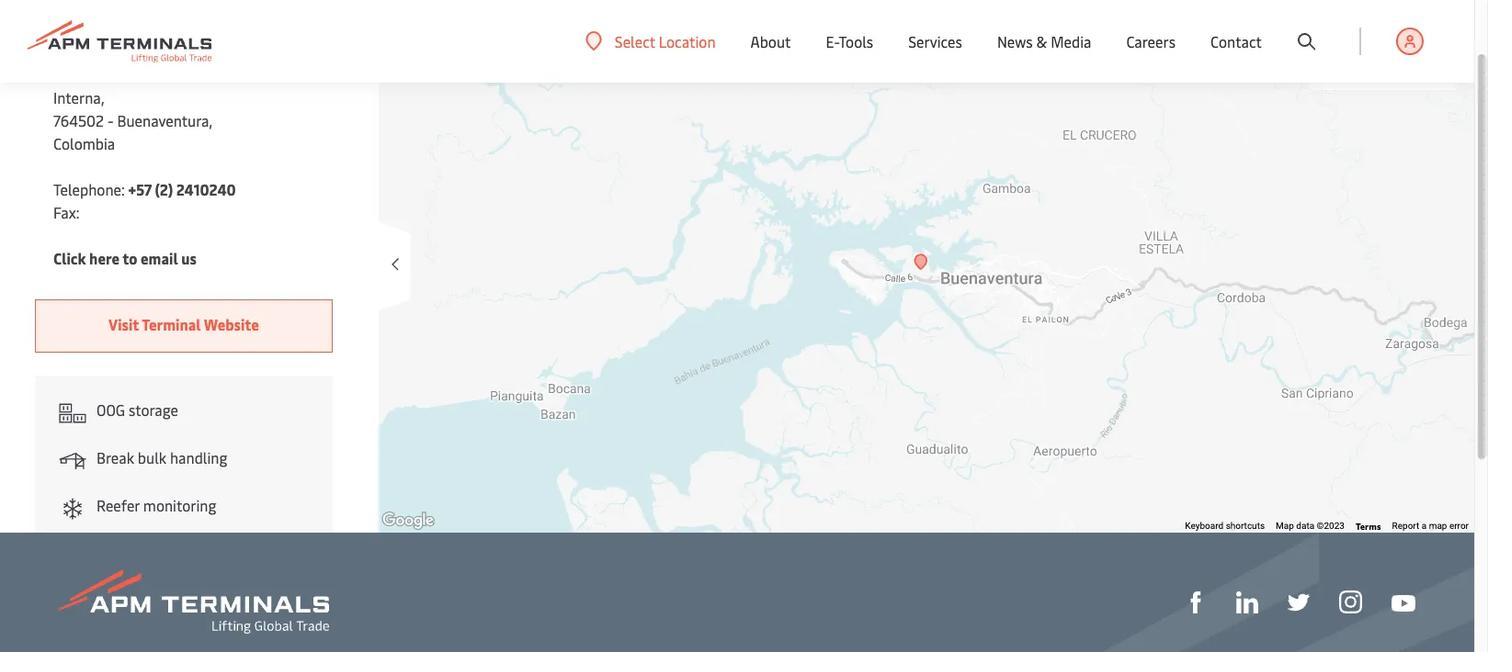 Task type: vqa. For each thing, say whether or not it's contained in the screenshot.
>
no



Task type: locate. For each thing, give the bounding box(es) containing it.
2410240
[[176, 179, 236, 199]]

location
[[659, 31, 716, 51]]

apmt footer logo image
[[59, 570, 329, 634]]

facebook image
[[1185, 592, 1207, 614]]

+57
[[128, 179, 152, 199]]

twitter image
[[1288, 592, 1310, 614]]

services right tools
[[908, 31, 962, 51]]

0 horizontal spatial services
[[908, 31, 962, 51]]

oog
[[97, 400, 125, 420]]

terminal de contenedores de buenaventura (tcbuen s.a.), carrera 28a nro 7-152 via alterna interna, 764502 - buenaventura, colombia
[[53, 18, 271, 154]]

de up the s.a.),
[[229, 18, 245, 39]]

&
[[1036, 31, 1047, 51]]

1 vertical spatial services
[[1391, 57, 1445, 77]]

contenedores
[[134, 18, 225, 39]]

terminals inland services
[[1346, 30, 1445, 77]]

terms link
[[1356, 520, 1381, 533]]

de
[[114, 18, 130, 39], [229, 18, 245, 39]]

carrera
[[53, 64, 101, 85]]

select location button
[[585, 31, 716, 51]]

1 horizontal spatial services
[[1391, 57, 1445, 77]]

map region
[[359, 0, 1488, 564]]

telephone:
[[53, 179, 125, 199]]

7-
[[162, 64, 174, 85]]

1 horizontal spatial de
[[229, 18, 245, 39]]

report
[[1392, 521, 1419, 531]]

contact
[[1211, 31, 1262, 51]]

click here to email us
[[53, 248, 197, 268]]

telephone: +57 (2) 2410240 fax:
[[53, 179, 236, 222]]

services down terminals
[[1391, 57, 1445, 77]]

click here to email us link
[[53, 247, 197, 270]]

storage
[[129, 400, 178, 420]]

2 de from the left
[[229, 18, 245, 39]]

services
[[908, 31, 962, 51], [1391, 57, 1445, 77]]

764502
[[53, 110, 104, 131]]

linkedin__x28_alt_x29__3_ link
[[1236, 590, 1258, 614]]

news & media
[[997, 31, 1091, 51]]

e-tools
[[826, 31, 873, 51]]

google image
[[378, 509, 438, 533]]

de up buenaventura
[[114, 18, 130, 39]]

152
[[174, 64, 196, 85]]

error
[[1450, 521, 1469, 531]]

buenaventura,
[[117, 110, 213, 131]]

via
[[199, 64, 219, 85]]

buenaventura
[[53, 41, 145, 62]]

shortcuts
[[1226, 521, 1265, 531]]

keyboard shortcuts button
[[1185, 520, 1265, 533]]

inland
[[1346, 57, 1387, 77]]

keyboard
[[1185, 521, 1224, 531]]

contact button
[[1211, 0, 1262, 83]]

map
[[1276, 521, 1294, 531]]

instagram image
[[1339, 591, 1362, 614]]

nro
[[134, 64, 158, 85]]

us
[[181, 248, 197, 268]]

instagram link
[[1339, 590, 1362, 614]]

keyboard shortcuts
[[1185, 521, 1265, 531]]

services button
[[908, 0, 962, 83]]

terms
[[1356, 520, 1381, 533]]

0 horizontal spatial de
[[114, 18, 130, 39]]

tools
[[839, 31, 873, 51]]

media
[[1051, 31, 1091, 51]]



Task type: describe. For each thing, give the bounding box(es) containing it.
e-
[[826, 31, 839, 51]]

news
[[997, 31, 1033, 51]]

careers button
[[1126, 0, 1176, 83]]

interna,
[[53, 87, 105, 108]]

terminal
[[53, 18, 111, 39]]

monitoring
[[143, 495, 216, 516]]

email
[[141, 248, 178, 268]]

break bulk handling
[[97, 448, 227, 468]]

you tube link
[[1392, 591, 1416, 614]]

select location
[[615, 31, 716, 51]]

youtube image
[[1392, 596, 1416, 612]]

+57 (2) 2410240 link
[[128, 179, 236, 199]]

careers
[[1126, 31, 1176, 51]]

map
[[1429, 521, 1447, 531]]

about
[[751, 31, 791, 51]]

(2)
[[155, 179, 173, 199]]

to
[[123, 248, 137, 268]]

reefer monitoring
[[97, 495, 216, 516]]

a
[[1422, 521, 1427, 531]]

report a map error
[[1392, 521, 1469, 531]]

about button
[[751, 0, 791, 83]]

services inside terminals inland services
[[1391, 57, 1445, 77]]

e-tools button
[[826, 0, 873, 83]]

0 vertical spatial services
[[908, 31, 962, 51]]

report a map error link
[[1392, 521, 1469, 531]]

data
[[1296, 521, 1315, 531]]

here
[[89, 248, 120, 268]]

terminals
[[1346, 30, 1410, 51]]

oog storage
[[97, 400, 178, 420]]

map data ©2023
[[1276, 521, 1345, 531]]

news & media button
[[997, 0, 1091, 83]]

break
[[97, 448, 134, 468]]

©2023
[[1317, 521, 1345, 531]]

handling
[[170, 448, 227, 468]]

1 de from the left
[[114, 18, 130, 39]]

fill 44 link
[[1288, 590, 1310, 614]]

linkedin image
[[1236, 592, 1258, 614]]

click
[[53, 248, 86, 268]]

28a
[[105, 64, 131, 85]]

fax:
[[53, 202, 79, 222]]

colombia
[[53, 133, 115, 154]]

(tcbuen
[[149, 41, 206, 62]]

shape link
[[1185, 590, 1207, 614]]

select
[[615, 31, 655, 51]]

reefer
[[97, 495, 140, 516]]

bulk
[[138, 448, 166, 468]]

s.a.),
[[210, 41, 242, 62]]

-
[[108, 110, 114, 131]]

alterna
[[222, 64, 271, 85]]



